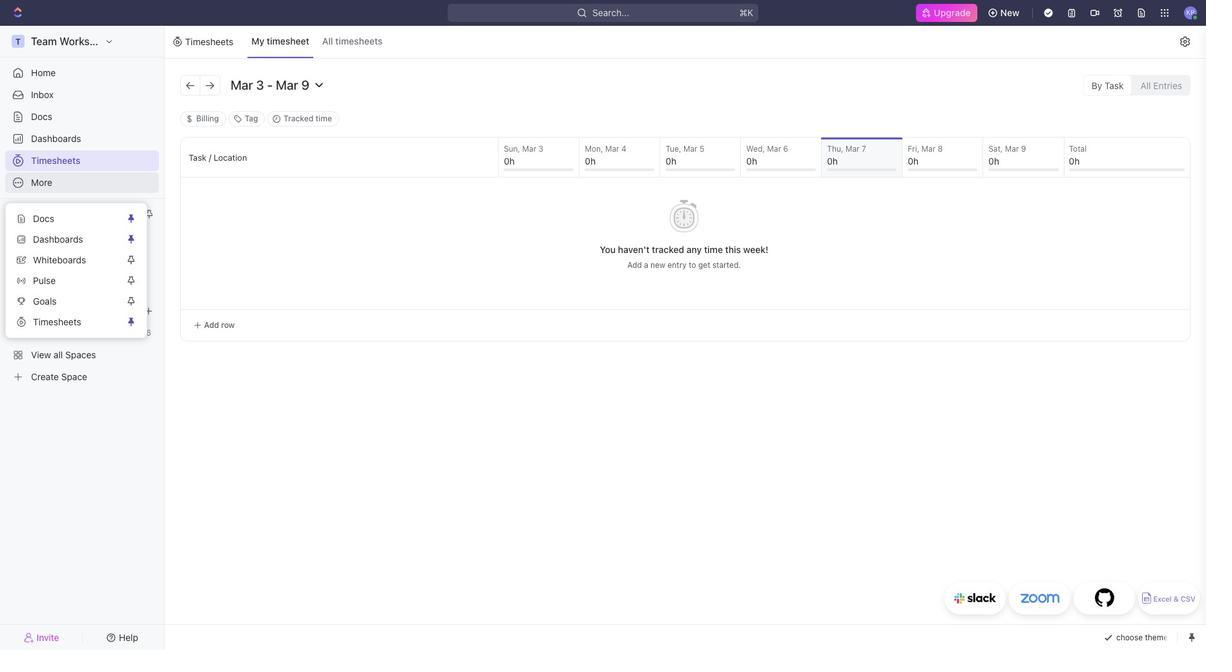 Task type: vqa. For each thing, say whether or not it's contained in the screenshot.
Sat, Mar 9 0h at the top right of the page
yes



Task type: describe. For each thing, give the bounding box(es) containing it.
started.
[[712, 260, 741, 270]]

0 vertical spatial dashboards link
[[5, 129, 159, 149]]

all timesheets link
[[318, 26, 386, 58]]

any
[[687, 244, 702, 255]]

⌘k
[[739, 7, 753, 18]]

my timesheet
[[252, 36, 309, 47]]

5
[[700, 144, 704, 154]]

total 0h
[[1069, 144, 1087, 167]]

timesheets
[[335, 36, 383, 47]]

timesheet
[[267, 36, 309, 47]]

1 vertical spatial docs
[[33, 213, 54, 224]]

csv
[[1181, 595, 1196, 604]]

excel & csv link
[[1138, 583, 1200, 615]]

0h for sat, mar 9 0h
[[989, 156, 999, 167]]

wed,
[[746, 144, 765, 154]]

learn more link
[[41, 238, 83, 247]]

0 vertical spatial timesheets
[[185, 36, 233, 47]]

sidebar.
[[10, 238, 39, 247]]

1 vertical spatial timesheets link
[[11, 312, 123, 333]]

more
[[31, 177, 52, 188]]

by task
[[1092, 80, 1124, 91]]

your
[[112, 227, 128, 237]]

timesheets link inside sidebar navigation
[[5, 151, 159, 171]]

upgrade
[[934, 7, 971, 18]]

6
[[783, 144, 788, 154]]

fri, mar 8 0h
[[908, 144, 943, 167]]

my timesheet link
[[248, 26, 313, 58]]

you
[[600, 244, 616, 255]]

0h for wed, mar 6 0h
[[746, 156, 757, 167]]

all entries button
[[1132, 75, 1191, 95]]

→
[[205, 78, 215, 92]]

0h for mon, mar 4 0h
[[585, 156, 596, 167]]

by task button
[[1083, 75, 1132, 95]]

mar for wed, mar 6 0h
[[767, 144, 781, 154]]

more button
[[5, 172, 159, 193]]

/
[[209, 152, 211, 162]]

invite button
[[5, 629, 78, 647]]

haven't
[[618, 244, 650, 255]]

learn
[[41, 238, 62, 247]]

excel & csv
[[1153, 595, 1196, 604]]

mar for thu, mar 7 0h
[[846, 144, 860, 154]]

new
[[651, 260, 665, 270]]

to inside you haven't tracked any time this week! add a new entry to get started.
[[689, 260, 696, 270]]

timesheets for timesheets 'link' within the sidebar navigation
[[31, 155, 80, 166]]

tracked
[[652, 244, 684, 255]]

space, , element
[[12, 305, 25, 318]]

total
[[1069, 144, 1087, 154]]

wed, mar 6 0h
[[746, 144, 788, 167]]

a
[[644, 260, 648, 270]]

add
[[53, 227, 66, 237]]

0h for thu, mar 7 0h
[[827, 156, 838, 167]]

1 vertical spatial task
[[189, 152, 206, 162]]

8
[[938, 144, 943, 154]]

mar for sat, mar 9 0h
[[1005, 144, 1019, 154]]

entries
[[1153, 80, 1182, 91]]

time
[[704, 244, 723, 255]]

search...
[[592, 7, 629, 18]]

7
[[862, 144, 866, 154]]

1 horizontal spatial to
[[102, 227, 110, 237]]

my
[[252, 36, 264, 47]]

0 horizontal spatial to
[[43, 227, 50, 237]]

whiteboards
[[33, 255, 86, 266]]

goals
[[33, 296, 57, 307]]

more
[[64, 238, 83, 247]]

→ button
[[200, 75, 220, 95]]

0 vertical spatial docs link
[[5, 107, 159, 127]]

new
[[1000, 7, 1019, 18]]

0h for tue, mar 5 0h
[[666, 156, 676, 167]]

1 vertical spatial docs link
[[11, 209, 123, 229]]



Task type: locate. For each thing, give the bounding box(es) containing it.
mar for tue, mar 5 0h
[[683, 144, 697, 154]]

all for all entries
[[1141, 80, 1151, 91]]

0h inside sun, mar 3 0h
[[504, 156, 515, 167]]

home link
[[5, 63, 159, 83]]

4
[[621, 144, 626, 154]]

1 vertical spatial all
[[1141, 80, 1151, 91]]

1 vertical spatial dashboards link
[[11, 229, 123, 250]]

docs link up the learn more 'link' at top
[[11, 209, 123, 229]]

task left "/"
[[189, 152, 206, 162]]

all left timesheets
[[322, 36, 333, 47]]

dashboards link
[[5, 129, 159, 149], [11, 229, 123, 250]]

←
[[185, 78, 195, 92]]

0h inside sat, mar 9 0h
[[989, 156, 999, 167]]

space link
[[31, 301, 123, 322]]

docs down inbox
[[31, 111, 52, 122]]

task inside button
[[1105, 80, 1124, 91]]

mar inside sat, mar 9 0h
[[1005, 144, 1019, 154]]

0h down thu,
[[827, 156, 838, 167]]

5 mar from the left
[[846, 144, 860, 154]]

7 0h from the left
[[989, 156, 999, 167]]

timesheets link
[[5, 151, 159, 171], [11, 312, 123, 333]]

0 vertical spatial timesheets link
[[5, 151, 159, 171]]

timesheets up →
[[185, 36, 233, 47]]

inbox link
[[5, 85, 159, 105]]

0h inside total 0h
[[1069, 156, 1080, 167]]

7 mar from the left
[[1005, 144, 1019, 154]]

home
[[31, 67, 56, 78]]

0 vertical spatial task
[[1105, 80, 1124, 91]]

to up learn
[[43, 227, 50, 237]]

tue, mar 5 0h
[[666, 144, 704, 167]]

mar for fri, mar 8 0h
[[922, 144, 936, 154]]

sidebar navigation
[[0, 26, 165, 651]]

mar inside fri, mar 8 0h
[[922, 144, 936, 154]]

0 vertical spatial all
[[322, 36, 333, 47]]

mar left 7
[[846, 144, 860, 154]]

0h down total
[[1069, 156, 1080, 167]]

docs link
[[5, 107, 159, 127], [11, 209, 123, 229]]

1 horizontal spatial all
[[1141, 80, 1151, 91]]

week!
[[743, 244, 768, 255]]

mar left 5
[[683, 144, 697, 154]]

spaces
[[10, 264, 38, 273]]

0h down mon,
[[585, 156, 596, 167]]

0h inside fri, mar 8 0h
[[908, 156, 919, 167]]

all inside all timesheets link
[[322, 36, 333, 47]]

excel
[[1153, 595, 1172, 604]]

timesheets link down goals
[[11, 312, 123, 333]]

0h for sun, mar 3 0h
[[504, 156, 515, 167]]

4 0h from the left
[[746, 156, 757, 167]]

all entries
[[1141, 80, 1182, 91]]

this
[[725, 244, 741, 255]]

0 horizontal spatial all
[[322, 36, 333, 47]]

to left get
[[689, 260, 696, 270]]

mar inside wed, mar 6 0h
[[767, 144, 781, 154]]

0h down wed,
[[746, 156, 757, 167]]

task right by
[[1105, 80, 1124, 91]]

sat, mar 9 0h
[[989, 144, 1026, 167]]

to
[[43, 227, 50, 237], [102, 227, 110, 237], [689, 260, 696, 270]]

timesheets inside sidebar navigation
[[31, 155, 80, 166]]

task
[[1105, 80, 1124, 91], [189, 152, 206, 162]]

all for all timesheets
[[322, 36, 333, 47]]

&
[[1174, 595, 1179, 604]]

1 horizontal spatial task
[[1105, 80, 1124, 91]]

dashboards inside sidebar navigation
[[31, 133, 81, 144]]

click
[[10, 227, 30, 237]]

dashboards
[[31, 133, 81, 144], [33, 234, 83, 245]]

get
[[698, 260, 710, 270]]

0h
[[504, 156, 515, 167], [585, 156, 596, 167], [666, 156, 676, 167], [746, 156, 757, 167], [827, 156, 838, 167], [908, 156, 919, 167], [989, 156, 999, 167], [1069, 156, 1080, 167]]

0h inside tue, mar 5 0h
[[666, 156, 676, 167]]

timesheets up more
[[31, 155, 80, 166]]

timesheets down goals link
[[33, 317, 81, 328]]

thu, mar 7 0h
[[827, 144, 866, 167]]

mar inside sun, mar 3 0h
[[522, 144, 536, 154]]

2 horizontal spatial to
[[689, 260, 696, 270]]

upgrade link
[[916, 4, 977, 22]]

0 vertical spatial dashboards
[[31, 133, 81, 144]]

8 0h from the left
[[1069, 156, 1080, 167]]

sat,
[[989, 144, 1003, 154]]

learn more
[[41, 238, 83, 247]]

1 0h from the left
[[504, 156, 515, 167]]

mar for sun, mar 3 0h
[[522, 144, 536, 154]]

timesheets link up more dropdown button
[[5, 151, 159, 171]]

5 0h from the left
[[827, 156, 838, 167]]

3
[[539, 144, 543, 154]]

9
[[1021, 144, 1026, 154]]

timesheets for timesheets 'link' to the bottom
[[33, 317, 81, 328]]

docs
[[31, 111, 52, 122], [33, 213, 54, 224]]

you haven't tracked any time this week! add a new entry to get started.
[[600, 244, 768, 270]]

1 mar from the left
[[522, 144, 536, 154]]

3 mar from the left
[[683, 144, 697, 154]]

pulse link
[[11, 271, 123, 291]]

0h down fri,
[[908, 156, 919, 167]]

0h inside wed, mar 6 0h
[[746, 156, 757, 167]]

all
[[322, 36, 333, 47], [1141, 80, 1151, 91]]

whiteboards link
[[11, 250, 123, 271]]

0h inside "thu, mar 7 0h"
[[827, 156, 838, 167]]

mar inside mon, mar 4 0h
[[605, 144, 619, 154]]

mar left 6
[[767, 144, 781, 154]]

0h for fri, mar 8 0h
[[908, 156, 919, 167]]

favorites
[[69, 227, 100, 237]]

invite user image
[[24, 632, 34, 644]]

0h down sat,
[[989, 156, 999, 167]]

mar left 9 at right
[[1005, 144, 1019, 154]]

mon,
[[585, 144, 603, 154]]

1 vertical spatial timesheets
[[31, 155, 80, 166]]

task / location
[[189, 152, 247, 162]]

to add favorites to your sidebar.
[[10, 227, 128, 247]]

2 vertical spatial timesheets
[[33, 317, 81, 328]]

tue,
[[666, 144, 681, 154]]

docs link down inbox link
[[5, 107, 159, 127]]

mar left 4
[[605, 144, 619, 154]]

docs inside sidebar navigation
[[31, 111, 52, 122]]

all left entries
[[1141, 80, 1151, 91]]

0 vertical spatial docs
[[31, 111, 52, 122]]

sun, mar 3 0h
[[504, 144, 543, 167]]

to left your
[[102, 227, 110, 237]]

2 0h from the left
[[585, 156, 596, 167]]

thu,
[[827, 144, 843, 154]]

goals link
[[11, 291, 123, 312]]

mar left 8
[[922, 144, 936, 154]]

mar left 3
[[522, 144, 536, 154]]

6 0h from the left
[[908, 156, 919, 167]]

← button
[[181, 75, 200, 95]]

all inside 'all entries' button
[[1141, 80, 1151, 91]]

mar
[[522, 144, 536, 154], [605, 144, 619, 154], [683, 144, 697, 154], [767, 144, 781, 154], [846, 144, 860, 154], [922, 144, 936, 154], [1005, 144, 1019, 154]]

mar inside tue, mar 5 0h
[[683, 144, 697, 154]]

1 vertical spatial dashboards
[[33, 234, 83, 245]]

mon, mar 4 0h
[[585, 144, 626, 167]]

docs up add
[[33, 213, 54, 224]]

pulse
[[33, 275, 56, 286]]

4 mar from the left
[[767, 144, 781, 154]]

0h inside mon, mar 4 0h
[[585, 156, 596, 167]]

3 0h from the left
[[666, 156, 676, 167]]

2 mar from the left
[[605, 144, 619, 154]]

6 mar from the left
[[922, 144, 936, 154]]

location
[[214, 152, 247, 162]]

add
[[627, 260, 642, 270]]

0 horizontal spatial task
[[189, 152, 206, 162]]

s
[[15, 306, 21, 316]]

by
[[1092, 80, 1102, 91]]

favorites
[[10, 209, 44, 219]]

all timesheets
[[322, 36, 383, 47]]

entry
[[668, 260, 687, 270]]

fri,
[[908, 144, 919, 154]]

0h down "tue," at the right of the page
[[666, 156, 676, 167]]

0h down "sun,"
[[504, 156, 515, 167]]

new button
[[982, 3, 1027, 23]]

favorites button
[[5, 207, 57, 222]]

inbox
[[31, 89, 54, 100]]

space
[[31, 306, 57, 317]]

mar inside "thu, mar 7 0h"
[[846, 144, 860, 154]]

invite
[[37, 632, 59, 643]]

timesheets
[[185, 36, 233, 47], [31, 155, 80, 166], [33, 317, 81, 328]]

sun,
[[504, 144, 520, 154]]

mar for mon, mar 4 0h
[[605, 144, 619, 154]]



